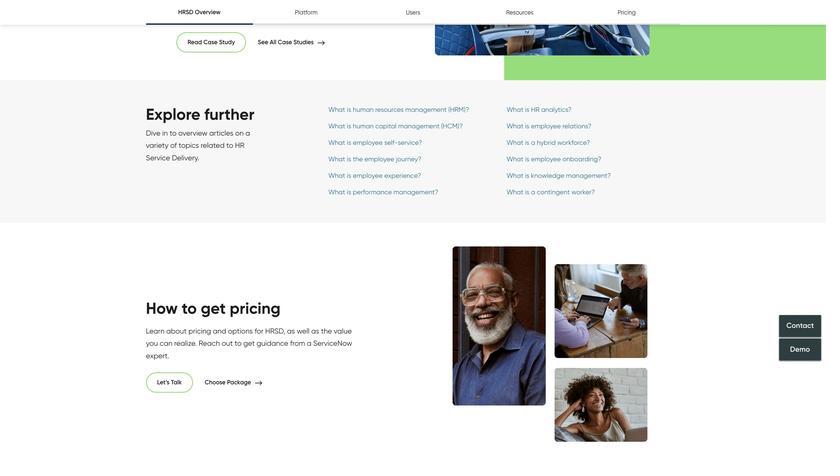 Task type: describe. For each thing, give the bounding box(es) containing it.
is for what is knowledge management?
[[525, 171, 530, 179]]

and
[[213, 327, 226, 335]]

a left hybrid
[[531, 138, 535, 146]]

what for what is a contingent worker?
[[507, 188, 524, 196]]

what for what is employee relations?
[[507, 122, 524, 130]]

what for what is knowledge management?
[[507, 171, 524, 179]]

overview
[[178, 129, 208, 137]]

is for what is performance management?
[[347, 188, 351, 196]]

0 vertical spatial pricing
[[230, 298, 281, 318]]

what is performance management?
[[329, 188, 439, 196]]

hill
[[200, 1, 209, 9]]

employee for what is employee onboarding?
[[531, 155, 561, 163]]

realize.
[[174, 339, 197, 348]]

beverly hill manager, hr service delivery
[[176, 1, 264, 20]]

what is employee relations? link
[[507, 122, 592, 130]]

is for what is a hybrid workforce?
[[525, 138, 530, 146]]

what for what is human capital management (hcm)?
[[329, 122, 345, 130]]

reach
[[199, 339, 220, 348]]

is for what is human resources management (hrm)?
[[347, 105, 351, 113]]

beverly
[[176, 1, 199, 9]]

guidance
[[257, 339, 288, 348]]

to inside learn about pricing and options for hrsd, as well as the value you can realize. reach out to get guidance from a servicenow expert.
[[235, 339, 242, 348]]

employee for what is employee self-service?
[[353, 138, 383, 146]]

well
[[297, 327, 310, 335]]

dive
[[146, 129, 161, 137]]

to down articles
[[226, 141, 233, 150]]

demo
[[791, 345, 811, 354]]

what is human capital management (hcm)? link
[[329, 122, 463, 130]]

of
[[170, 141, 177, 150]]

expert.
[[146, 351, 169, 360]]

employee down what is employee self-service?
[[365, 155, 395, 163]]

topics
[[179, 141, 199, 150]]

explore
[[146, 104, 200, 124]]

what is a hybrid workforce? link
[[507, 138, 590, 146]]

what is human resources management (hrm)? link
[[329, 105, 469, 113]]

contingent
[[537, 188, 570, 196]]

service?
[[398, 138, 422, 146]]

learn about pricing and options for hrsd, as well as the value you can realize. reach out to get guidance from a servicenow expert.
[[146, 327, 352, 360]]

what for what is performance management?
[[329, 188, 345, 196]]

1 horizontal spatial the
[[353, 155, 363, 163]]

contact link
[[780, 315, 822, 337]]

is for what is employee onboarding?
[[525, 155, 530, 163]]

onboarding?
[[563, 155, 602, 163]]

management for (hcm)?
[[398, 122, 440, 130]]

learn
[[146, 327, 165, 335]]

what is hr analytics?
[[507, 105, 572, 113]]

to right in
[[170, 129, 177, 137]]

delivery
[[240, 12, 264, 20]]

management for (hrm)?
[[406, 105, 447, 113]]

hr inside dive in to overview articles on a variety of topics related to hr service delivery.
[[235, 141, 245, 150]]

hr inside beverly hill manager, hr service delivery
[[207, 12, 215, 20]]

for
[[255, 327, 264, 335]]

1 as from the left
[[287, 327, 295, 335]]

what is knowledge management? link
[[507, 171, 611, 179]]

related
[[201, 141, 225, 150]]

employee for what is employee relations?
[[531, 122, 561, 130]]

is for what is a contingent worker?
[[525, 188, 530, 196]]

resources
[[376, 105, 404, 113]]

management? for what is knowledge management?
[[566, 171, 611, 179]]

what is performance management? link
[[329, 188, 439, 196]]

worker?
[[572, 188, 595, 196]]

dive in to overview articles on a variety of topics related to hr service delivery.
[[146, 129, 250, 162]]

journey?
[[396, 155, 422, 163]]

what for what is hr analytics?
[[507, 105, 524, 113]]

is for what is employee self-service?
[[347, 138, 351, 146]]

what is employee onboarding? link
[[507, 155, 602, 163]]

get inside learn about pricing and options for hrsd, as well as the value you can realize. reach out to get guidance from a servicenow expert.
[[243, 339, 255, 348]]

what for what is employee onboarding?
[[507, 155, 524, 163]]

workforce?
[[558, 138, 590, 146]]

articles
[[209, 129, 234, 137]]

what is the employee journey?
[[329, 155, 422, 163]]

human for resources
[[353, 105, 374, 113]]

what for what is employee self-service?
[[329, 138, 345, 146]]

is for what is employee experience?
[[347, 171, 351, 179]]

out
[[222, 339, 233, 348]]



Task type: vqa. For each thing, say whether or not it's contained in the screenshot.
leftmost single
no



Task type: locate. For each thing, give the bounding box(es) containing it.
1 horizontal spatial hr
[[235, 141, 245, 150]]

1 vertical spatial management?
[[394, 188, 439, 196]]

hr
[[207, 12, 215, 20], [531, 105, 540, 113], [235, 141, 245, 150]]

what is employee experience? link
[[329, 171, 421, 179]]

0 horizontal spatial service
[[146, 153, 170, 162]]

management? for what is performance management?
[[394, 188, 439, 196]]

(hrm)?
[[449, 105, 469, 113]]

management? up worker?
[[566, 171, 611, 179]]

management up service?
[[398, 122, 440, 130]]

is
[[347, 105, 351, 113], [525, 105, 530, 113], [347, 122, 351, 130], [525, 122, 530, 130], [347, 138, 351, 146], [525, 138, 530, 146], [347, 155, 351, 163], [525, 155, 530, 163], [347, 171, 351, 179], [525, 171, 530, 179], [347, 188, 351, 196], [525, 188, 530, 196]]

what is employee relations?
[[507, 122, 592, 130]]

employee up hybrid
[[531, 122, 561, 130]]

to right out
[[235, 339, 242, 348]]

management?
[[566, 171, 611, 179], [394, 188, 439, 196]]

management up (hcm)?
[[406, 105, 447, 113]]

how to get pricing
[[146, 298, 281, 318]]

how
[[146, 298, 178, 318]]

0 vertical spatial service
[[217, 12, 239, 20]]

employee up what is the employee journey? link
[[353, 138, 383, 146]]

knowledge
[[531, 171, 565, 179]]

is for what is employee relations?
[[525, 122, 530, 130]]

2 human from the top
[[353, 122, 374, 130]]

what is hr analytics? link
[[507, 105, 572, 113]]

hr left analytics?
[[531, 105, 540, 113]]

what for what is a hybrid workforce?
[[507, 138, 524, 146]]

what is human capital management (hcm)?
[[329, 122, 463, 130]]

employee for what is employee experience?
[[353, 171, 383, 179]]

what is employee onboarding?
[[507, 155, 602, 163]]

1 horizontal spatial pricing
[[230, 298, 281, 318]]

2 as from the left
[[311, 327, 319, 335]]

hr down hill
[[207, 12, 215, 20]]

1 vertical spatial hr
[[531, 105, 540, 113]]

1 vertical spatial the
[[321, 327, 332, 335]]

what is a contingent worker? link
[[507, 188, 595, 196]]

the up what is employee experience?
[[353, 155, 363, 163]]

0 vertical spatial get
[[201, 298, 226, 318]]

analytics?
[[541, 105, 572, 113]]

2 horizontal spatial hr
[[531, 105, 540, 113]]

1 horizontal spatial management?
[[566, 171, 611, 179]]

0 vertical spatial human
[[353, 105, 374, 113]]

human
[[353, 105, 374, 113], [353, 122, 374, 130]]

0 vertical spatial management
[[406, 105, 447, 113]]

further
[[204, 104, 255, 124]]

the
[[353, 155, 363, 163], [321, 327, 332, 335]]

as
[[287, 327, 295, 335], [311, 327, 319, 335]]

service
[[217, 12, 239, 20], [146, 153, 170, 162]]

hrsd,
[[265, 327, 285, 335]]

0 vertical spatial the
[[353, 155, 363, 163]]

0 horizontal spatial hr
[[207, 12, 215, 20]]

relations?
[[563, 122, 592, 130]]

1 vertical spatial pricing
[[189, 327, 211, 335]]

what for what is employee experience?
[[329, 171, 345, 179]]

management? down experience?
[[394, 188, 439, 196]]

service inside beverly hill manager, hr service delivery
[[217, 12, 239, 20]]

from
[[290, 339, 305, 348]]

a right on
[[246, 129, 250, 137]]

0 horizontal spatial management?
[[394, 188, 439, 196]]

service down variety
[[146, 153, 170, 162]]

what for what is human resources management (hrm)?
[[329, 105, 345, 113]]

in
[[162, 129, 168, 137]]

capital
[[376, 122, 397, 130]]

1 vertical spatial get
[[243, 339, 255, 348]]

is for what is the employee journey?
[[347, 155, 351, 163]]

human left resources
[[353, 105, 374, 113]]

hr down on
[[235, 141, 245, 150]]

human for capital
[[353, 122, 374, 130]]

get up and
[[201, 298, 226, 318]]

0 horizontal spatial as
[[287, 327, 295, 335]]

what is employee self-service?
[[329, 138, 422, 146]]

what is human resources management (hrm)?
[[329, 105, 469, 113]]

a right from
[[307, 339, 312, 348]]

can
[[160, 339, 172, 348]]

pricing
[[230, 298, 281, 318], [189, 327, 211, 335]]

0 vertical spatial hr
[[207, 12, 215, 20]]

is for what is human capital management (hcm)?
[[347, 122, 351, 130]]

as right the well
[[311, 327, 319, 335]]

a
[[246, 129, 250, 137], [531, 138, 535, 146], [531, 188, 535, 196], [307, 339, 312, 348]]

what is employee experience?
[[329, 171, 421, 179]]

what is the employee journey? link
[[329, 155, 422, 163]]

0 horizontal spatial pricing
[[189, 327, 211, 335]]

what is a contingent worker?
[[507, 188, 595, 196]]

variety
[[146, 141, 169, 150]]

self-
[[384, 138, 398, 146]]

get
[[201, 298, 226, 318], [243, 339, 255, 348]]

1 vertical spatial service
[[146, 153, 170, 162]]

(hcm)?
[[441, 122, 463, 130]]

on
[[235, 129, 244, 137]]

the up servicenow
[[321, 327, 332, 335]]

servicenow
[[313, 339, 352, 348]]

the inside learn about pricing and options for hrsd, as well as the value you can realize. reach out to get guidance from a servicenow expert.
[[321, 327, 332, 335]]

performance
[[353, 188, 392, 196]]

what is knowledge management?
[[507, 171, 611, 179]]

human up what is employee self-service?
[[353, 122, 374, 130]]

1 horizontal spatial service
[[217, 12, 239, 20]]

0 horizontal spatial get
[[201, 298, 226, 318]]

options
[[228, 327, 253, 335]]

what
[[329, 105, 345, 113], [507, 105, 524, 113], [329, 122, 345, 130], [507, 122, 524, 130], [329, 138, 345, 146], [507, 138, 524, 146], [329, 155, 345, 163], [507, 155, 524, 163], [329, 171, 345, 179], [507, 171, 524, 179], [329, 188, 345, 196], [507, 188, 524, 196]]

contact
[[787, 321, 814, 330]]

employee
[[531, 122, 561, 130], [353, 138, 383, 146], [365, 155, 395, 163], [531, 155, 561, 163], [353, 171, 383, 179]]

a inside learn about pricing and options for hrsd, as well as the value you can realize. reach out to get guidance from a servicenow expert.
[[307, 339, 312, 348]]

employee down hybrid
[[531, 155, 561, 163]]

pricing up for
[[230, 298, 281, 318]]

as left the well
[[287, 327, 295, 335]]

hybrid
[[537, 138, 556, 146]]

pricing up reach
[[189, 327, 211, 335]]

what is a hybrid workforce?
[[507, 138, 590, 146]]

value
[[334, 327, 352, 335]]

1 vertical spatial human
[[353, 122, 374, 130]]

pricing inside learn about pricing and options for hrsd, as well as the value you can realize. reach out to get guidance from a servicenow expert.
[[189, 327, 211, 335]]

delivery.
[[172, 153, 199, 162]]

a left contingent
[[531, 188, 535, 196]]

service left delivery
[[217, 12, 239, 20]]

2 vertical spatial hr
[[235, 141, 245, 150]]

demo link
[[780, 338, 822, 360]]

manager,
[[176, 12, 205, 20]]

1 human from the top
[[353, 105, 374, 113]]

1 vertical spatial management
[[398, 122, 440, 130]]

0 horizontal spatial the
[[321, 327, 332, 335]]

what for what is the employee journey?
[[329, 155, 345, 163]]

you
[[146, 339, 158, 348]]

0 vertical spatial management?
[[566, 171, 611, 179]]

1 horizontal spatial get
[[243, 339, 255, 348]]

a inside dive in to overview articles on a variety of topics related to hr service delivery.
[[246, 129, 250, 137]]

is for what is hr analytics?
[[525, 105, 530, 113]]

service inside dive in to overview articles on a variety of topics related to hr service delivery.
[[146, 153, 170, 162]]

get down options
[[243, 339, 255, 348]]

about
[[166, 327, 187, 335]]

1 horizontal spatial as
[[311, 327, 319, 335]]

to
[[170, 129, 177, 137], [226, 141, 233, 150], [182, 298, 197, 318], [235, 339, 242, 348]]

management
[[406, 105, 447, 113], [398, 122, 440, 130]]

explore further
[[146, 104, 255, 124]]

experience?
[[384, 171, 421, 179]]

employee up performance
[[353, 171, 383, 179]]

what is employee self-service? link
[[329, 138, 422, 146]]

to up about
[[182, 298, 197, 318]]



